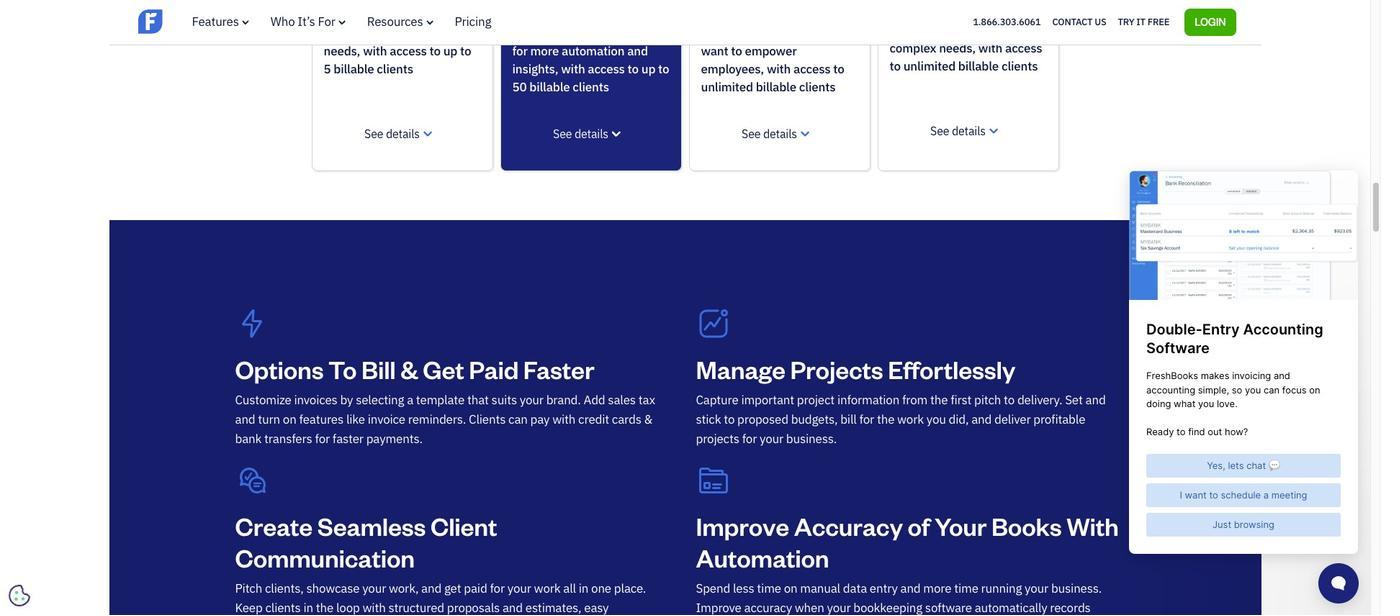 Task type: locate. For each thing, give the bounding box(es) containing it.
and up bank
[[235, 412, 255, 428]]

billable inside for business owners looking for more automation and insights, with access to up to 50 billable clients
[[530, 79, 570, 95]]

pitch
[[974, 392, 1001, 408]]

when
[[795, 601, 824, 616]]

on inside improve accuracy of your books with automation spend less time on manual data entry and more time running your business. improve accuracy when your bookkeeping software automatically record
[[784, 581, 798, 597]]

clients inside the create seamless client communication pitch clients, showcase your work, and get paid for your work all in one place. keep clients in the loop with structured proposals and estimates, eas
[[265, 601, 301, 616]]

0 vertical spatial that
[[832, 25, 854, 41]]

businesses up empower
[[768, 25, 829, 41]]

unlimited down complex
[[903, 58, 956, 74]]

your left work,
[[362, 581, 386, 597]]

place.
[[614, 581, 646, 597]]

and down looking
[[627, 43, 648, 59]]

basic
[[447, 25, 476, 41]]

0 vertical spatial improve
[[696, 510, 789, 542]]

the up you
[[930, 392, 948, 408]]

for right 'paid'
[[490, 581, 505, 597]]

your inside options to bill & get paid faster customize invoices by selecting a template that suits your brand. add sales tax and turn on features like invoice reminders. clients can pay with credit cards & bank transfers for faster payments.
[[520, 392, 544, 408]]

for inside for business owners looking for more automation and insights, with access to up to 50 billable clients
[[512, 25, 530, 41]]

access inside for businesses with more complex needs, with access to unlimited billable clients
[[1005, 40, 1042, 56]]

for right bill
[[859, 412, 874, 428]]

1 vertical spatial the
[[877, 412, 895, 428]]

work
[[897, 412, 924, 428], [534, 581, 561, 597]]

1 vertical spatial improve
[[696, 601, 742, 616]]

that up clients
[[467, 392, 489, 408]]

with inside options to bill & get paid faster customize invoices by selecting a template that suits your brand. add sales tax and turn on features like invoice reminders. clients can pay with credit cards & bank transfers for faster payments.
[[552, 412, 576, 428]]

needs, right complex
[[939, 40, 976, 56]]

0 vertical spatial business.
[[786, 432, 837, 447]]

& right bill at the bottom
[[401, 353, 418, 385]]

features
[[192, 14, 239, 30]]

with inside the create seamless client communication pitch clients, showcase your work, and get paid for your work all in one place. keep clients in the loop with structured proposals and estimates, eas
[[363, 601, 386, 616]]

access down 'automation'
[[588, 61, 625, 77]]

more left contact
[[1001, 22, 1029, 38]]

pricing
[[455, 14, 491, 30]]

1 horizontal spatial the
[[877, 412, 895, 428]]

access down 1.866.303.6061 link at the right of page
[[1005, 40, 1042, 56]]

more inside improve accuracy of your books with automation spend less time on manual data entry and more time running your business. improve accuracy when your bookkeeping software automatically record
[[923, 581, 952, 597]]

improve down spend at right
[[696, 601, 742, 616]]

clients inside for business owners looking for more automation and insights, with access to up to 50 billable clients
[[573, 79, 609, 95]]

0 horizontal spatial &
[[401, 353, 418, 385]]

improve up less
[[696, 510, 789, 542]]

2 improve from the top
[[696, 601, 742, 616]]

1 horizontal spatial time
[[954, 581, 978, 597]]

1 vertical spatial unlimited
[[701, 79, 753, 95]]

needs, up the 5
[[324, 43, 360, 59]]

for inside for professionals with basic needs, with access to up to 5 billable clients
[[324, 25, 341, 41]]

time up software
[[954, 581, 978, 597]]

access down empower
[[794, 61, 831, 77]]

0 horizontal spatial that
[[467, 392, 489, 408]]

businesses inside for businesses with more complex needs, with access to unlimited billable clients
[[910, 22, 971, 38]]

who it's for
[[271, 14, 335, 30]]

1 vertical spatial that
[[467, 392, 489, 408]]

up down looking
[[641, 61, 656, 77]]

automation
[[696, 542, 829, 574]]

0 horizontal spatial business.
[[786, 432, 837, 447]]

billable down 1.866.303.6061 link at the right of page
[[958, 58, 999, 74]]

2 horizontal spatial more
[[1001, 22, 1029, 38]]

unlimited down employees,
[[701, 79, 753, 95]]

0 vertical spatial up
[[443, 43, 457, 59]]

& down tax
[[644, 412, 653, 428]]

for businesses with more complex needs, with access to unlimited billable clients
[[890, 22, 1042, 74]]

invoice
[[368, 412, 405, 428]]

for for up
[[512, 25, 530, 41]]

0 horizontal spatial on
[[283, 412, 296, 428]]

0 horizontal spatial the
[[316, 601, 334, 616]]

bill
[[841, 412, 857, 428]]

it
[[1137, 16, 1146, 28]]

your
[[520, 392, 544, 408], [760, 432, 784, 447], [362, 581, 386, 597], [508, 581, 531, 597], [1025, 581, 1049, 597], [827, 601, 851, 616]]

time up accuracy
[[757, 581, 781, 597]]

features
[[299, 412, 344, 428]]

business. down the with on the bottom right
[[1051, 581, 1102, 597]]

transfers
[[264, 432, 312, 447]]

2 vertical spatial more
[[923, 581, 952, 597]]

automation
[[562, 43, 625, 59]]

0 vertical spatial work
[[897, 412, 924, 428]]

your down data
[[827, 601, 851, 616]]

try it free link
[[1118, 13, 1170, 32]]

billable right the 5
[[334, 61, 374, 77]]

manual
[[800, 581, 840, 597]]

0 horizontal spatial businesses
[[768, 25, 829, 41]]

1 horizontal spatial up
[[641, 61, 656, 77]]

clients
[[1002, 58, 1038, 74], [377, 61, 413, 77], [573, 79, 609, 95], [799, 79, 836, 95], [265, 601, 301, 616]]

access
[[1005, 40, 1042, 56], [390, 43, 427, 59], [588, 61, 625, 77], [794, 61, 831, 77]]

your down proposed
[[760, 432, 784, 447]]

2 time from the left
[[954, 581, 978, 597]]

0 vertical spatial the
[[930, 392, 948, 408]]

access inside for professionals with basic needs, with access to up to 5 billable clients
[[390, 43, 427, 59]]

1 vertical spatial up
[[641, 61, 656, 77]]

template
[[416, 392, 465, 408]]

businesses inside for growing businesses that want to empower employees, with access to unlimited billable clients
[[768, 25, 829, 41]]

create
[[235, 510, 313, 542]]

1 horizontal spatial unlimited
[[903, 58, 956, 74]]

on up transfers
[[283, 412, 296, 428]]

cookie consent banner dialog
[[11, 439, 227, 605]]

0 horizontal spatial more
[[530, 43, 559, 59]]

0 vertical spatial &
[[401, 353, 418, 385]]

paid
[[469, 353, 519, 385]]

effortlessly
[[888, 353, 1016, 385]]

and right proposals
[[503, 601, 523, 616]]

1 vertical spatial more
[[530, 43, 559, 59]]

0 vertical spatial unlimited
[[903, 58, 956, 74]]

access down resources link
[[390, 43, 427, 59]]

pitch
[[235, 581, 262, 597]]

0 horizontal spatial up
[[443, 43, 457, 59]]

more inside for business owners looking for more automation and insights, with access to up to 50 billable clients
[[530, 43, 559, 59]]

turn
[[258, 412, 280, 428]]

can
[[508, 412, 528, 428]]

in down "clients,"
[[303, 601, 313, 616]]

showcase
[[306, 581, 360, 597]]

1 vertical spatial business.
[[1051, 581, 1102, 597]]

1 horizontal spatial businesses
[[910, 22, 971, 38]]

for up insights,
[[512, 43, 528, 59]]

with
[[1067, 510, 1119, 542]]

2 vertical spatial the
[[316, 601, 334, 616]]

projects
[[696, 432, 739, 447]]

1 vertical spatial work
[[534, 581, 561, 597]]

suits
[[492, 392, 517, 408]]

billable down empower
[[756, 79, 796, 95]]

resources
[[367, 14, 423, 30]]

and left get
[[421, 581, 442, 597]]

work down the from
[[897, 412, 924, 428]]

who
[[271, 14, 295, 30]]

0 vertical spatial on
[[283, 412, 296, 428]]

0 horizontal spatial work
[[534, 581, 561, 597]]

businesses
[[910, 22, 971, 38], [768, 25, 829, 41]]

books
[[992, 510, 1062, 542]]

0 horizontal spatial unlimited
[[701, 79, 753, 95]]

for down features
[[315, 432, 330, 447]]

business. inside manage projects effortlessly capture important project information from the first pitch to delivery. set and stick to proposed budgets, bill for the work you did, and deliver profitable projects for your business.
[[786, 432, 837, 447]]

pricing link
[[455, 14, 491, 30]]

more up insights,
[[530, 43, 559, 59]]

professionals
[[344, 25, 418, 41]]

proposed
[[737, 412, 788, 428]]

all
[[563, 581, 576, 597]]

up
[[443, 43, 457, 59], [641, 61, 656, 77]]

a
[[407, 392, 413, 408]]

that inside for growing businesses that want to empower employees, with access to unlimited billable clients
[[832, 25, 854, 41]]

up down basic
[[443, 43, 457, 59]]

set
[[1065, 392, 1083, 408]]

for
[[318, 14, 335, 30], [890, 22, 908, 38], [324, 25, 341, 41], [512, 25, 530, 41], [701, 25, 719, 41]]

customize
[[235, 392, 291, 408]]

want
[[701, 43, 728, 59]]

billable down insights,
[[530, 79, 570, 95]]

1 horizontal spatial that
[[832, 25, 854, 41]]

1 horizontal spatial work
[[897, 412, 924, 428]]

cookie preferences image
[[9, 585, 30, 607]]

get
[[423, 353, 464, 385]]

1 horizontal spatial needs,
[[939, 40, 976, 56]]

for inside for growing businesses that want to empower employees, with access to unlimited billable clients
[[701, 25, 719, 41]]

work up the estimates,
[[534, 581, 561, 597]]

work inside manage projects effortlessly capture important project information from the first pitch to delivery. set and stick to proposed budgets, bill for the work you did, and deliver profitable projects for your business.
[[897, 412, 924, 428]]

more
[[1001, 22, 1029, 38], [530, 43, 559, 59], [923, 581, 952, 597]]

unlimited
[[903, 58, 956, 74], [701, 79, 753, 95]]

that left complex
[[832, 25, 854, 41]]

business
[[533, 25, 581, 41]]

selecting
[[356, 392, 404, 408]]

one
[[591, 581, 611, 597]]

the down showcase
[[316, 601, 334, 616]]

1 vertical spatial on
[[784, 581, 798, 597]]

the down information
[[877, 412, 895, 428]]

1 horizontal spatial in
[[579, 581, 589, 597]]

billable inside for professionals with basic needs, with access to up to 5 billable clients
[[334, 61, 374, 77]]

by
[[340, 392, 353, 408]]

improve accuracy of your books with automation spend less time on manual data entry and more time running your business. improve accuracy when your bookkeeping software automatically record
[[696, 510, 1119, 616]]

business. down budgets,
[[786, 432, 837, 447]]

up inside for professionals with basic needs, with access to up to 5 billable clients
[[443, 43, 457, 59]]

on
[[283, 412, 296, 428], [784, 581, 798, 597]]

on up when at the bottom right of the page
[[784, 581, 798, 597]]

1.866.303.6061
[[973, 16, 1041, 28]]

your up "pay"
[[520, 392, 544, 408]]

1 improve from the top
[[696, 510, 789, 542]]

more up software
[[923, 581, 952, 597]]

in right 'all'
[[579, 581, 589, 597]]

businesses up complex
[[910, 22, 971, 38]]

to inside for businesses with more complex needs, with access to unlimited billable clients
[[890, 58, 901, 74]]

and right set
[[1086, 392, 1106, 408]]

0 horizontal spatial in
[[303, 601, 313, 616]]

billable inside for growing businesses that want to empower employees, with access to unlimited billable clients
[[756, 79, 796, 95]]

your
[[935, 510, 987, 542]]

budgets,
[[791, 412, 838, 428]]

0 vertical spatial more
[[1001, 22, 1029, 38]]

for
[[512, 43, 528, 59], [859, 412, 874, 428], [315, 432, 330, 447], [742, 432, 757, 447], [490, 581, 505, 597]]

stick
[[696, 412, 721, 428]]

sales
[[608, 392, 636, 408]]

1 horizontal spatial on
[[784, 581, 798, 597]]

1 horizontal spatial &
[[644, 412, 653, 428]]

client
[[431, 510, 497, 542]]

1 horizontal spatial more
[[923, 581, 952, 597]]

and right entry
[[901, 581, 921, 597]]

bill
[[361, 353, 396, 385]]

billable
[[958, 58, 999, 74], [334, 61, 374, 77], [530, 79, 570, 95], [756, 79, 796, 95]]

1 horizontal spatial business.
[[1051, 581, 1102, 597]]

your inside manage projects effortlessly capture important project information from the first pitch to delivery. set and stick to proposed budgets, bill for the work you did, and deliver profitable projects for your business.
[[760, 432, 784, 447]]

contact us link
[[1052, 13, 1107, 32]]

faster
[[333, 432, 364, 447]]

0 horizontal spatial time
[[757, 581, 781, 597]]

0 horizontal spatial needs,
[[324, 43, 360, 59]]

paid
[[464, 581, 487, 597]]

tax
[[639, 392, 655, 408]]



Task type: vqa. For each thing, say whether or not it's contained in the screenshot.
access
yes



Task type: describe. For each thing, give the bounding box(es) containing it.
1 vertical spatial &
[[644, 412, 653, 428]]

access inside for growing businesses that want to empower employees, with access to unlimited billable clients
[[794, 61, 831, 77]]

important
[[741, 392, 794, 408]]

on inside options to bill & get paid faster customize invoices by selecting a template that suits your brand. add sales tax and turn on features like invoice reminders. clients can pay with credit cards & bank transfers for faster payments.
[[283, 412, 296, 428]]

information
[[837, 392, 900, 408]]

login
[[1195, 15, 1226, 28]]

capture
[[696, 392, 739, 408]]

like
[[346, 412, 365, 428]]

try it free
[[1118, 16, 1170, 28]]

billable inside for businesses with more complex needs, with access to unlimited billable clients
[[958, 58, 999, 74]]

and inside options to bill & get paid faster customize invoices by selecting a template that suits your brand. add sales tax and turn on features like invoice reminders. clients can pay with credit cards & bank transfers for faster payments.
[[235, 412, 255, 428]]

cards
[[612, 412, 641, 428]]

for for billable
[[701, 25, 719, 41]]

work,
[[389, 581, 419, 597]]

contact
[[1052, 16, 1093, 28]]

needs, inside for businesses with more complex needs, with access to unlimited billable clients
[[939, 40, 976, 56]]

login link
[[1185, 8, 1236, 36]]

for inside options to bill & get paid faster customize invoices by selecting a template that suits your brand. add sales tax and turn on features like invoice reminders. clients can pay with credit cards & bank transfers for faster payments.
[[315, 432, 330, 447]]

deliver
[[994, 412, 1031, 428]]

empower
[[745, 43, 797, 59]]

that inside options to bill & get paid faster customize invoices by selecting a template that suits your brand. add sales tax and turn on features like invoice reminders. clients can pay with credit cards & bank transfers for faster payments.
[[467, 392, 489, 408]]

proposals
[[447, 601, 500, 616]]

unlimited inside for growing businesses that want to empower employees, with access to unlimited billable clients
[[701, 79, 753, 95]]

looking
[[627, 25, 667, 41]]

and down pitch
[[972, 412, 992, 428]]

clients inside for professionals with basic needs, with access to up to 5 billable clients
[[377, 61, 413, 77]]

5
[[324, 61, 331, 77]]

project
[[797, 392, 835, 408]]

less
[[733, 581, 754, 597]]

reminders.
[[408, 412, 466, 428]]

communication
[[235, 542, 415, 574]]

1 time from the left
[[757, 581, 781, 597]]

for inside for businesses with more complex needs, with access to unlimited billable clients
[[890, 22, 908, 38]]

automatically
[[975, 601, 1047, 616]]

entry
[[870, 581, 898, 597]]

keep
[[235, 601, 263, 616]]

credit
[[578, 412, 609, 428]]

did,
[[949, 412, 969, 428]]

and inside improve accuracy of your books with automation spend less time on manual data entry and more time running your business. improve accuracy when your bookkeeping software automatically record
[[901, 581, 921, 597]]

unlimited inside for businesses with more complex needs, with access to unlimited billable clients
[[903, 58, 956, 74]]

contact us
[[1052, 16, 1107, 28]]

manage projects effortlessly capture important project information from the first pitch to delivery. set and stick to proposed budgets, bill for the work you did, and deliver profitable projects for your business.
[[696, 353, 1106, 447]]

data
[[843, 581, 867, 597]]

options
[[235, 353, 324, 385]]

options to bill & get paid faster customize invoices by selecting a template that suits your brand. add sales tax and turn on features like invoice reminders. clients can pay with credit cards & bank transfers for faster payments.
[[235, 353, 655, 447]]

for growing businesses that want to empower employees, with access to unlimited billable clients
[[701, 25, 854, 95]]

to
[[328, 353, 357, 385]]

for inside the create seamless client communication pitch clients, showcase your work, and get paid for your work all in one place. keep clients in the loop with structured proposals and estimates, eas
[[490, 581, 505, 597]]

for down proposed
[[742, 432, 757, 447]]

with inside for business owners looking for more automation and insights, with access to up to 50 billable clients
[[561, 61, 585, 77]]

access inside for business owners looking for more automation and insights, with access to up to 50 billable clients
[[588, 61, 625, 77]]

your up the estimates,
[[508, 581, 531, 597]]

estimates,
[[526, 601, 581, 616]]

structured
[[388, 601, 444, 616]]

clients,
[[265, 581, 304, 597]]

features link
[[192, 14, 249, 30]]

us
[[1095, 16, 1107, 28]]

with inside for growing businesses that want to empower employees, with access to unlimited billable clients
[[767, 61, 791, 77]]

loop
[[336, 601, 360, 616]]

brand.
[[546, 392, 581, 408]]

employees,
[[701, 61, 764, 77]]

more inside for businesses with more complex needs, with access to unlimited billable clients
[[1001, 22, 1029, 38]]

from
[[902, 392, 928, 408]]

work inside the create seamless client communication pitch clients, showcase your work, and get paid for your work all in one place. keep clients in the loop with structured proposals and estimates, eas
[[534, 581, 561, 597]]

delivery.
[[1017, 392, 1062, 408]]

for business owners looking for more automation and insights, with access to up to 50 billable clients
[[512, 25, 669, 95]]

1.866.303.6061 link
[[973, 16, 1041, 28]]

projects
[[790, 353, 883, 385]]

pay
[[530, 412, 550, 428]]

freshbooks logo image
[[138, 8, 250, 35]]

insights,
[[512, 61, 558, 77]]

2 horizontal spatial the
[[930, 392, 948, 408]]

up inside for business owners looking for more automation and insights, with access to up to 50 billable clients
[[641, 61, 656, 77]]

for for clients
[[324, 25, 341, 41]]

create seamless client communication pitch clients, showcase your work, and get paid for your work all in one place. keep clients in the loop with structured proposals and estimates, eas
[[235, 510, 652, 616]]

bank
[[235, 432, 262, 447]]

payments.
[[366, 432, 423, 447]]

it's
[[298, 14, 315, 30]]

clients inside for growing businesses that want to empower employees, with access to unlimited billable clients
[[799, 79, 836, 95]]

accuracy
[[794, 510, 903, 542]]

free
[[1148, 16, 1170, 28]]

accuracy
[[744, 601, 792, 616]]

running
[[981, 581, 1022, 597]]

manage
[[696, 353, 786, 385]]

complex
[[890, 40, 936, 56]]

0 vertical spatial in
[[579, 581, 589, 597]]

clients inside for businesses with more complex needs, with access to unlimited billable clients
[[1002, 58, 1038, 74]]

of
[[908, 510, 930, 542]]

business. inside improve accuracy of your books with automation spend less time on manual data entry and more time running your business. improve accuracy when your bookkeeping software automatically record
[[1051, 581, 1102, 597]]

profitable
[[1034, 412, 1085, 428]]

you
[[927, 412, 946, 428]]

invoices
[[294, 392, 338, 408]]

faster
[[523, 353, 594, 385]]

software
[[925, 601, 972, 616]]

and inside for business owners looking for more automation and insights, with access to up to 50 billable clients
[[627, 43, 648, 59]]

first
[[951, 392, 972, 408]]

for inside for business owners looking for more automation and insights, with access to up to 50 billable clients
[[512, 43, 528, 59]]

50
[[512, 79, 527, 95]]

bookkeeping
[[854, 601, 922, 616]]

clients
[[469, 412, 506, 428]]

the inside the create seamless client communication pitch clients, showcase your work, and get paid for your work all in one place. keep clients in the loop with structured proposals and estimates, eas
[[316, 601, 334, 616]]

who it's for link
[[271, 14, 345, 30]]

your up automatically
[[1025, 581, 1049, 597]]

1 vertical spatial in
[[303, 601, 313, 616]]

needs, inside for professionals with basic needs, with access to up to 5 billable clients
[[324, 43, 360, 59]]

resources link
[[367, 14, 433, 30]]

seamless
[[317, 510, 426, 542]]

try
[[1118, 16, 1135, 28]]



